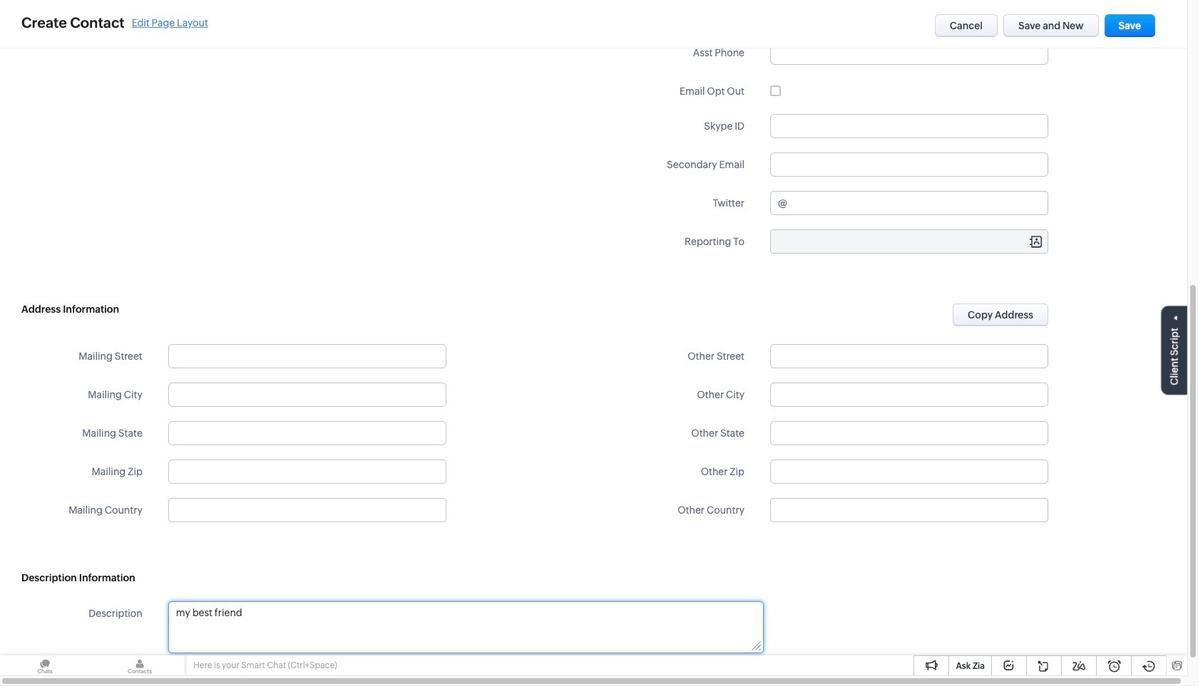 Task type: describe. For each thing, give the bounding box(es) containing it.
MMM D, YYYY text field
[[770, 2, 1048, 26]]

chats image
[[0, 656, 90, 677]]



Task type: vqa. For each thing, say whether or not it's contained in the screenshot.
chats image
yes



Task type: locate. For each thing, give the bounding box(es) containing it.
contacts image
[[95, 656, 185, 677]]

None text field
[[770, 114, 1048, 138], [770, 153, 1048, 177], [789, 192, 1048, 215], [168, 344, 446, 369], [770, 383, 1048, 407], [168, 460, 446, 484], [770, 460, 1048, 484], [169, 499, 446, 522], [770, 114, 1048, 138], [770, 153, 1048, 177], [789, 192, 1048, 215], [168, 344, 446, 369], [770, 383, 1048, 407], [168, 460, 446, 484], [770, 460, 1048, 484], [169, 499, 446, 522]]

None field
[[771, 230, 1048, 253], [169, 499, 446, 522], [771, 499, 1048, 522], [771, 230, 1048, 253], [169, 499, 446, 522], [771, 499, 1048, 522]]

None text field
[[168, 2, 446, 26], [770, 41, 1048, 65], [771, 230, 1048, 253], [770, 344, 1048, 369], [168, 383, 446, 407], [168, 422, 446, 446], [770, 422, 1048, 446], [169, 603, 763, 653], [168, 2, 446, 26], [770, 41, 1048, 65], [771, 230, 1048, 253], [770, 344, 1048, 369], [168, 383, 446, 407], [168, 422, 446, 446], [770, 422, 1048, 446], [169, 603, 763, 653]]



